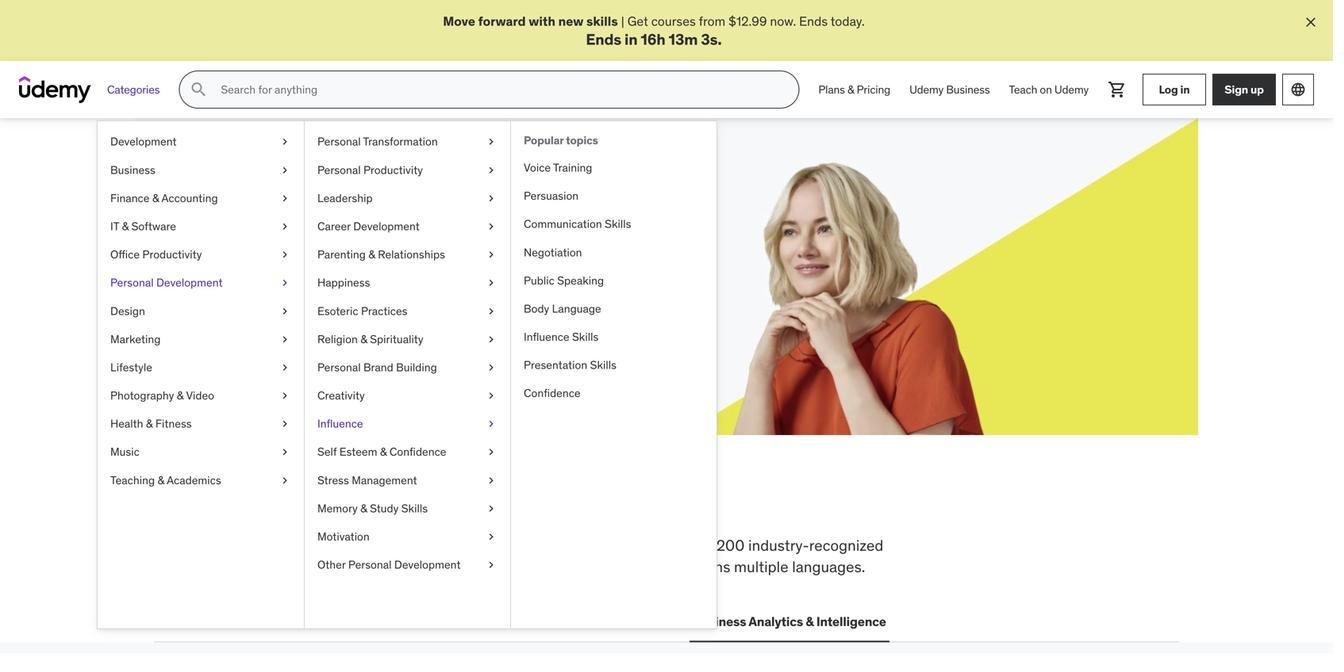Task type: describe. For each thing, give the bounding box(es) containing it.
& for health & fitness
[[146, 417, 153, 431]]

office productivity link
[[98, 241, 304, 269]]

need
[[417, 484, 494, 526]]

xsmall image for development
[[279, 134, 291, 150]]

influence for influence skills
[[524, 330, 569, 344]]

today. inside move forward with new skills | get courses from $12.99 now. ends today. ends in 16h 13m 3s .
[[831, 13, 865, 29]]

influence for influence
[[317, 417, 363, 431]]

communication for communication skills
[[524, 217, 602, 231]]

in inside move forward with new skills | get courses from $12.99 now. ends today. ends in 16h 13m 3s .
[[625, 30, 638, 49]]

creativity
[[317, 389, 365, 403]]

memory & study skills link
[[305, 495, 510, 523]]

personal for personal transformation
[[317, 135, 361, 149]]

personal for personal brand building
[[317, 361, 361, 375]]

xsmall image for influence
[[485, 417, 498, 432]]

potential
[[284, 227, 334, 243]]

you
[[355, 484, 411, 526]]

lifestyle
[[110, 361, 152, 375]]

up
[[1251, 82, 1264, 97]]

2 horizontal spatial business
[[946, 82, 990, 97]]

personal for personal development
[[110, 276, 154, 290]]

& for it & software
[[122, 219, 129, 234]]

confidence inside "link"
[[390, 445, 446, 460]]

popular
[[524, 133, 564, 148]]

all
[[154, 484, 201, 526]]

it certifications button
[[282, 603, 382, 642]]

voice training link
[[511, 154, 717, 182]]

personal brand building link
[[305, 354, 510, 382]]

now.
[[770, 13, 796, 29]]

& for religion & spirituality
[[360, 332, 367, 347]]

communication for communication
[[579, 614, 674, 630]]

submit search image
[[189, 80, 208, 99]]

body language
[[524, 302, 601, 316]]

memory & study skills
[[317, 502, 428, 516]]

spirituality
[[370, 332, 423, 347]]

training
[[553, 161, 592, 175]]

today. inside skills for your future expand your potential with a course for as little as $12.99. sale ends today.
[[314, 244, 348, 261]]

plans & pricing
[[818, 82, 890, 97]]

0 horizontal spatial ends
[[586, 30, 621, 49]]

design
[[110, 304, 145, 318]]

future
[[391, 187, 469, 220]]

xsmall image for religion & spirituality
[[485, 332, 498, 348]]

confidence link
[[511, 380, 717, 408]]

office
[[110, 248, 140, 262]]

skills for influence skills
[[572, 330, 599, 344]]

influence link
[[305, 410, 510, 439]]

1 vertical spatial skills
[[263, 484, 349, 526]]

skills for your future expand your potential with a course for as little as $12.99. sale ends today.
[[211, 187, 492, 261]]

xsmall image for personal transformation
[[485, 134, 498, 150]]

transformation
[[363, 135, 438, 149]]

place
[[599, 484, 682, 526]]

influence skills
[[524, 330, 599, 344]]

move
[[443, 13, 475, 29]]

& inside button
[[806, 614, 814, 630]]

xsmall image for motivation
[[485, 530, 498, 545]]

negotiation
[[524, 245, 582, 260]]

from
[[699, 13, 725, 29]]

other personal development
[[317, 558, 461, 573]]

& for teaching & academics
[[158, 474, 164, 488]]

career
[[317, 219, 351, 234]]

skills inside move forward with new skills | get courses from $12.99 now. ends today. ends in 16h 13m 3s .
[[586, 13, 618, 29]]

intelligence
[[817, 614, 886, 630]]

religion & spirituality
[[317, 332, 423, 347]]

communication skills
[[524, 217, 631, 231]]

sign up link
[[1213, 74, 1276, 106]]

xsmall image for parenting & relationships
[[485, 247, 498, 263]]

course
[[374, 227, 413, 243]]

languages.
[[792, 558, 865, 577]]

prep
[[572, 537, 603, 556]]

skills for presentation skills
[[590, 358, 617, 373]]

xsmall image for personal productivity
[[485, 163, 498, 178]]

academics
[[167, 474, 221, 488]]

multiple
[[734, 558, 789, 577]]

sign up
[[1225, 82, 1264, 97]]

xsmall image for esoteric practices
[[485, 304, 498, 319]]

esoteric
[[317, 304, 358, 318]]

skills inside skills for your future expand your potential with a course for as little as $12.99. sale ends today.
[[211, 187, 282, 220]]

software
[[131, 219, 176, 234]]

career development link
[[305, 213, 510, 241]]

personal down to
[[348, 558, 392, 573]]

skills for communication skills
[[605, 217, 631, 231]]

workplace
[[267, 537, 336, 556]]

categories button
[[98, 71, 169, 109]]

it for it & software
[[110, 219, 119, 234]]

on
[[1040, 82, 1052, 97]]

and
[[662, 558, 687, 577]]

esoteric practices link
[[305, 297, 510, 326]]

content
[[606, 537, 658, 556]]

choose a language image
[[1290, 82, 1306, 98]]

expand
[[211, 227, 254, 243]]

xsmall image for finance & accounting
[[279, 191, 291, 206]]

|
[[621, 13, 624, 29]]

xsmall image for self esteem & confidence
[[485, 445, 498, 461]]

certifications
[[298, 614, 379, 630]]

leadership for leadership 'link'
[[317, 191, 373, 205]]

it & software
[[110, 219, 176, 234]]

leadership button
[[395, 603, 467, 642]]

happiness
[[317, 276, 370, 290]]

popular topics
[[524, 133, 598, 148]]

personal productivity link
[[305, 156, 510, 184]]

personal development link
[[98, 269, 304, 297]]

creativity link
[[305, 382, 510, 410]]

development for web development
[[187, 614, 266, 630]]

& inside "link"
[[380, 445, 387, 460]]

brand
[[363, 361, 393, 375]]

finance & accounting
[[110, 191, 218, 205]]

other personal development link
[[305, 552, 510, 580]]

design link
[[98, 297, 304, 326]]

personal brand building
[[317, 361, 437, 375]]

esteem
[[339, 445, 377, 460]]

motivation link
[[305, 523, 510, 552]]

teaching & academics link
[[98, 467, 304, 495]]

topics
[[566, 133, 598, 148]]

public
[[524, 274, 555, 288]]

development
[[570, 558, 658, 577]]

development down categories dropdown button in the left top of the page
[[110, 135, 177, 149]]

development inside other personal development link
[[394, 558, 461, 573]]

2 as from the left
[[479, 227, 492, 243]]

personal for personal productivity
[[317, 163, 361, 177]]

data
[[483, 614, 510, 630]]

motivation
[[317, 530, 370, 544]]

ends
[[283, 244, 311, 261]]

plans
[[818, 82, 845, 97]]

16h 13m 3s
[[641, 30, 718, 49]]

1 as from the left
[[434, 227, 447, 243]]

xsmall image for personal development
[[279, 276, 291, 291]]

xsmall image for stress management
[[485, 473, 498, 489]]

presentation
[[524, 358, 587, 373]]

covering critical workplace skills to technical topics, including prep content for over 200 industry-recognized certifications, our catalog supports well-rounded professional development and spans multiple languages.
[[154, 537, 884, 577]]



Task type: vqa. For each thing, say whether or not it's contained in the screenshot.
left today.
yes



Task type: locate. For each thing, give the bounding box(es) containing it.
skills down stress management link
[[401, 502, 428, 516]]

it certifications
[[285, 614, 379, 630]]

esoteric practices
[[317, 304, 407, 318]]

$12.99.
[[211, 244, 252, 261]]

science
[[513, 614, 560, 630]]

skills down influence skills link
[[590, 358, 617, 373]]

communication inside 'button'
[[579, 614, 674, 630]]

xsmall image inside photography & video link
[[279, 388, 291, 404]]

xsmall image for design
[[279, 304, 291, 319]]

career development
[[317, 219, 420, 234]]

0 vertical spatial for
[[287, 187, 324, 220]]

productivity for office productivity
[[142, 248, 202, 262]]

photography
[[110, 389, 174, 403]]

xsmall image inside the personal development link
[[279, 276, 291, 291]]

xsmall image for marketing
[[279, 332, 291, 348]]

for up potential
[[287, 187, 324, 220]]

0 horizontal spatial your
[[257, 227, 281, 243]]

0 horizontal spatial today.
[[314, 244, 348, 261]]

business inside button
[[693, 614, 746, 630]]

0 horizontal spatial with
[[338, 227, 362, 243]]

xsmall image inside it & software link
[[279, 219, 291, 235]]

xsmall image inside the finance & accounting link
[[279, 191, 291, 206]]

xsmall image inside 'happiness' link
[[485, 276, 498, 291]]

development inside the personal development link
[[156, 276, 223, 290]]

over
[[684, 537, 713, 556]]

xsmall image
[[279, 134, 291, 150], [485, 163, 498, 178], [485, 191, 498, 206], [485, 247, 498, 263], [485, 276, 498, 291], [279, 304, 291, 319], [485, 304, 498, 319], [485, 332, 498, 348], [279, 360, 291, 376], [279, 417, 291, 432], [279, 445, 291, 461], [485, 445, 498, 461], [485, 473, 498, 489], [485, 530, 498, 545]]

supports
[[328, 558, 388, 577]]

log in
[[1159, 82, 1190, 97]]

communication
[[524, 217, 602, 231], [579, 614, 674, 630]]

communication up negotiation
[[524, 217, 602, 231]]

development for career development
[[353, 219, 420, 234]]

business analytics & intelligence button
[[689, 603, 889, 642]]

Search for anything text field
[[218, 76, 780, 103]]

body
[[524, 302, 549, 316]]

0 vertical spatial leadership
[[317, 191, 373, 205]]

communication button
[[576, 603, 677, 642]]

skills
[[586, 13, 618, 29], [263, 484, 349, 526], [340, 537, 373, 556]]

0 horizontal spatial for
[[287, 187, 324, 220]]

skills inside presentation skills link
[[590, 358, 617, 373]]

xsmall image for health & fitness
[[279, 417, 291, 432]]

xsmall image inside motivation link
[[485, 530, 498, 545]]

it & software link
[[98, 213, 304, 241]]

udemy right on
[[1055, 82, 1089, 97]]

personal down personal transformation
[[317, 163, 361, 177]]

1 horizontal spatial business
[[693, 614, 746, 630]]

xsmall image inside design link
[[279, 304, 291, 319]]

2 vertical spatial in
[[500, 484, 530, 526]]

ends
[[799, 13, 828, 29], [586, 30, 621, 49]]

& right health
[[146, 417, 153, 431]]

building
[[396, 361, 437, 375]]

personal up personal productivity
[[317, 135, 361, 149]]

0 vertical spatial your
[[329, 187, 386, 220]]

skills inside "memory & study skills" link
[[401, 502, 428, 516]]

catalog
[[275, 558, 324, 577]]

productivity up personal development at the top of page
[[142, 248, 202, 262]]

all the skills you need in one place
[[154, 484, 682, 526]]

xsmall image inside career development link
[[485, 219, 498, 235]]

it up office
[[110, 219, 119, 234]]

200
[[717, 537, 745, 556]]

communication inside influence element
[[524, 217, 602, 231]]

1 horizontal spatial today.
[[831, 13, 865, 29]]

2 udemy from the left
[[1055, 82, 1089, 97]]

photography & video
[[110, 389, 214, 403]]

1 udemy from the left
[[910, 82, 944, 97]]

personal up design
[[110, 276, 154, 290]]

xsmall image inside esoteric practices link
[[485, 304, 498, 319]]

2 horizontal spatial for
[[662, 537, 680, 556]]

0 vertical spatial with
[[529, 13, 556, 29]]

2 vertical spatial business
[[693, 614, 746, 630]]

1 vertical spatial confidence
[[390, 445, 446, 460]]

for inside covering critical workplace skills to technical topics, including prep content for over 200 industry-recognized certifications, our catalog supports well-rounded professional development and spans multiple languages.
[[662, 537, 680, 556]]

leadership up career
[[317, 191, 373, 205]]

0 vertical spatial today.
[[831, 13, 865, 29]]

xsmall image inside marketing link
[[279, 332, 291, 348]]

& left 'study'
[[360, 502, 367, 516]]

professional
[[484, 558, 567, 577]]

xsmall image for it & software
[[279, 219, 291, 235]]

1 horizontal spatial udemy
[[1055, 82, 1089, 97]]

0 horizontal spatial leadership
[[317, 191, 373, 205]]

communication down 'development'
[[579, 614, 674, 630]]

0 vertical spatial communication
[[524, 217, 602, 231]]

& for finance & accounting
[[152, 191, 159, 205]]

skills inside covering critical workplace skills to technical topics, including prep content for over 200 industry-recognized certifications, our catalog supports well-rounded professional development and spans multiple languages.
[[340, 537, 373, 556]]

1 horizontal spatial leadership
[[398, 614, 464, 630]]

teaching & academics
[[110, 474, 221, 488]]

xsmall image inside personal transformation link
[[485, 134, 498, 150]]

confidence down the presentation
[[524, 387, 581, 401]]

close image
[[1303, 14, 1319, 30]]

leadership down rounded
[[398, 614, 464, 630]]

development down technical
[[394, 558, 461, 573]]

practices
[[361, 304, 407, 318]]

xsmall image inside lifestyle link
[[279, 360, 291, 376]]

personal transformation link
[[305, 128, 510, 156]]

productivity for personal productivity
[[363, 163, 423, 177]]

relationships
[[378, 248, 445, 262]]

xsmall image for leadership
[[485, 191, 498, 206]]

certifications,
[[154, 558, 245, 577]]

skills up supports
[[340, 537, 373, 556]]

as
[[434, 227, 447, 243], [479, 227, 492, 243]]

xsmall image for music
[[279, 445, 291, 461]]

it inside button
[[285, 614, 296, 630]]

skills inside communication skills link
[[605, 217, 631, 231]]

xsmall image inside stress management link
[[485, 473, 498, 489]]

business for business
[[110, 163, 155, 177]]

xsmall image for lifestyle
[[279, 360, 291, 376]]

confidence down influence link on the left of the page
[[390, 445, 446, 460]]

2 vertical spatial for
[[662, 537, 680, 556]]

skills up expand
[[211, 187, 282, 220]]

stress
[[317, 474, 349, 488]]

1 vertical spatial in
[[1180, 82, 1190, 97]]

2 vertical spatial skills
[[340, 537, 373, 556]]

self esteem & confidence
[[317, 445, 446, 460]]

ends down the | at the left top
[[586, 30, 621, 49]]

xsmall image inside the self esteem & confidence "link"
[[485, 445, 498, 461]]

1 horizontal spatial with
[[529, 13, 556, 29]]

skills inside influence skills link
[[572, 330, 599, 344]]

0 horizontal spatial influence
[[317, 417, 363, 431]]

xsmall image inside "parenting & relationships" link
[[485, 247, 498, 263]]

xsmall image for creativity
[[485, 388, 498, 404]]

as left little
[[434, 227, 447, 243]]

1 horizontal spatial for
[[416, 227, 431, 243]]

in up including
[[500, 484, 530, 526]]

xsmall image inside business link
[[279, 163, 291, 178]]

1 vertical spatial communication
[[579, 614, 674, 630]]

the
[[206, 484, 257, 526]]

udemy business link
[[900, 71, 1000, 109]]

for for workplace
[[662, 537, 680, 556]]

parenting & relationships link
[[305, 241, 510, 269]]

development right web
[[187, 614, 266, 630]]

skills down language
[[572, 330, 599, 344]]

categories
[[107, 82, 160, 97]]

& for parenting & relationships
[[368, 248, 375, 262]]

1 horizontal spatial in
[[625, 30, 638, 49]]

development for personal development
[[156, 276, 223, 290]]

business left teach
[[946, 82, 990, 97]]

1 horizontal spatial productivity
[[363, 163, 423, 177]]

1 horizontal spatial ends
[[799, 13, 828, 29]]

your up "a"
[[329, 187, 386, 220]]

xsmall image for teaching & academics
[[279, 473, 291, 489]]

xsmall image inside other personal development link
[[485, 558, 498, 574]]

1 vertical spatial productivity
[[142, 248, 202, 262]]

influence up the presentation
[[524, 330, 569, 344]]

xsmall image inside the personal brand building link
[[485, 360, 498, 376]]

today.
[[831, 13, 865, 29], [314, 244, 348, 261]]

to
[[377, 537, 390, 556]]

0 vertical spatial confidence
[[524, 387, 581, 401]]

& down "a"
[[368, 248, 375, 262]]

critical
[[218, 537, 263, 556]]

marketing
[[110, 332, 161, 347]]

& for memory & study skills
[[360, 502, 367, 516]]

forward
[[478, 13, 526, 29]]

0 horizontal spatial udemy
[[910, 82, 944, 97]]

xsmall image inside leadership 'link'
[[485, 191, 498, 206]]

xsmall image for memory & study skills
[[485, 501, 498, 517]]

0 vertical spatial in
[[625, 30, 638, 49]]

development down office productivity 'link'
[[156, 276, 223, 290]]

for up relationships
[[416, 227, 431, 243]]

finance & accounting link
[[98, 184, 304, 213]]

xsmall image inside religion & spirituality link
[[485, 332, 498, 348]]

1 vertical spatial it
[[285, 614, 296, 630]]

recognized
[[809, 537, 884, 556]]

1 vertical spatial leadership
[[398, 614, 464, 630]]

photography & video link
[[98, 382, 304, 410]]

topics,
[[458, 537, 503, 556]]

xsmall image for photography & video
[[279, 388, 291, 404]]

xsmall image for happiness
[[485, 276, 498, 291]]

it left certifications
[[285, 614, 296, 630]]

xsmall image
[[485, 134, 498, 150], [279, 163, 291, 178], [279, 191, 291, 206], [279, 219, 291, 235], [485, 219, 498, 235], [279, 247, 291, 263], [279, 276, 291, 291], [279, 332, 291, 348], [485, 360, 498, 376], [279, 388, 291, 404], [485, 388, 498, 404], [485, 417, 498, 432], [279, 473, 291, 489], [485, 501, 498, 517], [485, 558, 498, 574]]

spans
[[691, 558, 730, 577]]

influence skills link
[[511, 323, 717, 352]]

leadership link
[[305, 184, 510, 213]]

data science
[[483, 614, 560, 630]]

shopping cart with 0 items image
[[1108, 80, 1127, 99]]

business down spans
[[693, 614, 746, 630]]

& up office
[[122, 219, 129, 234]]

confidence inside influence element
[[524, 387, 581, 401]]

1 horizontal spatial confidence
[[524, 387, 581, 401]]

0 vertical spatial it
[[110, 219, 119, 234]]

language
[[552, 302, 601, 316]]

xsmall image inside creativity "link"
[[485, 388, 498, 404]]

leadership for the leadership button
[[398, 614, 464, 630]]

marketing link
[[98, 326, 304, 354]]

udemy image
[[19, 76, 91, 103]]

xsmall image inside teaching & academics link
[[279, 473, 291, 489]]

teach
[[1009, 82, 1037, 97]]

plans & pricing link
[[809, 71, 900, 109]]

udemy business
[[910, 82, 990, 97]]

self
[[317, 445, 337, 460]]

2 horizontal spatial in
[[1180, 82, 1190, 97]]

xsmall image inside "memory & study skills" link
[[485, 501, 498, 517]]

0 vertical spatial influence
[[524, 330, 569, 344]]

for up and
[[662, 537, 680, 556]]

1 vertical spatial your
[[257, 227, 281, 243]]

your up sale
[[257, 227, 281, 243]]

& right plans
[[848, 82, 854, 97]]

pricing
[[857, 82, 890, 97]]

xsmall image for personal brand building
[[485, 360, 498, 376]]

0 vertical spatial productivity
[[363, 163, 423, 177]]

get
[[628, 13, 648, 29]]

& for photography & video
[[177, 389, 184, 403]]

1 horizontal spatial influence
[[524, 330, 569, 344]]

management
[[352, 474, 417, 488]]

with left new
[[529, 13, 556, 29]]

xsmall image inside 'development' link
[[279, 134, 291, 150]]

xsmall image inside personal productivity link
[[485, 163, 498, 178]]

with inside skills for your future expand your potential with a course for as little as $12.99. sale ends today.
[[338, 227, 362, 243]]

today. down career
[[314, 244, 348, 261]]

productivity inside 'link'
[[142, 248, 202, 262]]

skills left the | at the left top
[[586, 13, 618, 29]]

& left video
[[177, 389, 184, 403]]

0 horizontal spatial confidence
[[390, 445, 446, 460]]

xsmall image for career development
[[485, 219, 498, 235]]

0 horizontal spatial in
[[500, 484, 530, 526]]

skills up workplace
[[263, 484, 349, 526]]

& right religion
[[360, 332, 367, 347]]

other
[[317, 558, 346, 573]]

leadership inside button
[[398, 614, 464, 630]]

memory
[[317, 502, 358, 516]]

development inside career development link
[[353, 219, 420, 234]]

& right the finance
[[152, 191, 159, 205]]

xsmall image for other personal development
[[485, 558, 498, 574]]

1 horizontal spatial it
[[285, 614, 296, 630]]

& right teaching
[[158, 474, 164, 488]]

speaking
[[557, 274, 604, 288]]

teaching
[[110, 474, 155, 488]]

with left "a"
[[338, 227, 362, 243]]

with inside move forward with new skills | get courses from $12.99 now. ends today. ends in 16h 13m 3s .
[[529, 13, 556, 29]]

xsmall image for office productivity
[[279, 247, 291, 263]]

0 horizontal spatial business
[[110, 163, 155, 177]]

xsmall image inside music link
[[279, 445, 291, 461]]

0 vertical spatial business
[[946, 82, 990, 97]]

skills
[[211, 187, 282, 220], [605, 217, 631, 231], [572, 330, 599, 344], [590, 358, 617, 373], [401, 502, 428, 516]]

for for your
[[416, 227, 431, 243]]

& right esteem
[[380, 445, 387, 460]]

influence element
[[510, 122, 717, 629]]

xsmall image inside influence link
[[485, 417, 498, 432]]

udemy right pricing
[[910, 82, 944, 97]]

in
[[625, 30, 638, 49], [1180, 82, 1190, 97], [500, 484, 530, 526]]

1 vertical spatial business
[[110, 163, 155, 177]]

skills down persuasion link
[[605, 217, 631, 231]]

1 vertical spatial for
[[416, 227, 431, 243]]

leadership
[[317, 191, 373, 205], [398, 614, 464, 630]]

health
[[110, 417, 143, 431]]

productivity down 'transformation'
[[363, 163, 423, 177]]

1 horizontal spatial as
[[479, 227, 492, 243]]

in down get
[[625, 30, 638, 49]]

& right 'analytics'
[[806, 614, 814, 630]]

development up 'parenting & relationships'
[[353, 219, 420, 234]]

business for business analytics & intelligence
[[693, 614, 746, 630]]

in right log at the top of the page
[[1180, 82, 1190, 97]]

0 horizontal spatial as
[[434, 227, 447, 243]]

as right little
[[479, 227, 492, 243]]

xsmall image for business
[[279, 163, 291, 178]]

1 vertical spatial today.
[[314, 244, 348, 261]]

accounting
[[161, 191, 218, 205]]

business up the finance
[[110, 163, 155, 177]]

1 vertical spatial with
[[338, 227, 362, 243]]

personal down religion
[[317, 361, 361, 375]]

today. right now.
[[831, 13, 865, 29]]

0 vertical spatial skills
[[586, 13, 618, 29]]

it for it certifications
[[285, 614, 296, 630]]

ends right now.
[[799, 13, 828, 29]]

web
[[157, 614, 184, 630]]

0 horizontal spatial it
[[110, 219, 119, 234]]

& for plans & pricing
[[848, 82, 854, 97]]

influence down creativity
[[317, 417, 363, 431]]

xsmall image inside office productivity 'link'
[[279, 247, 291, 263]]

development link
[[98, 128, 304, 156]]

1 vertical spatial influence
[[317, 417, 363, 431]]

teach on udemy link
[[1000, 71, 1098, 109]]

presentation skills link
[[511, 352, 717, 380]]

xsmall image inside health & fitness link
[[279, 417, 291, 432]]

0 horizontal spatial productivity
[[142, 248, 202, 262]]

finance
[[110, 191, 150, 205]]

development inside web development button
[[187, 614, 266, 630]]

1 horizontal spatial your
[[329, 187, 386, 220]]

.
[[718, 30, 722, 49]]

one
[[536, 484, 593, 526]]

leadership inside 'link'
[[317, 191, 373, 205]]

personal transformation
[[317, 135, 438, 149]]

teach on udemy
[[1009, 82, 1089, 97]]

personal productivity
[[317, 163, 423, 177]]



